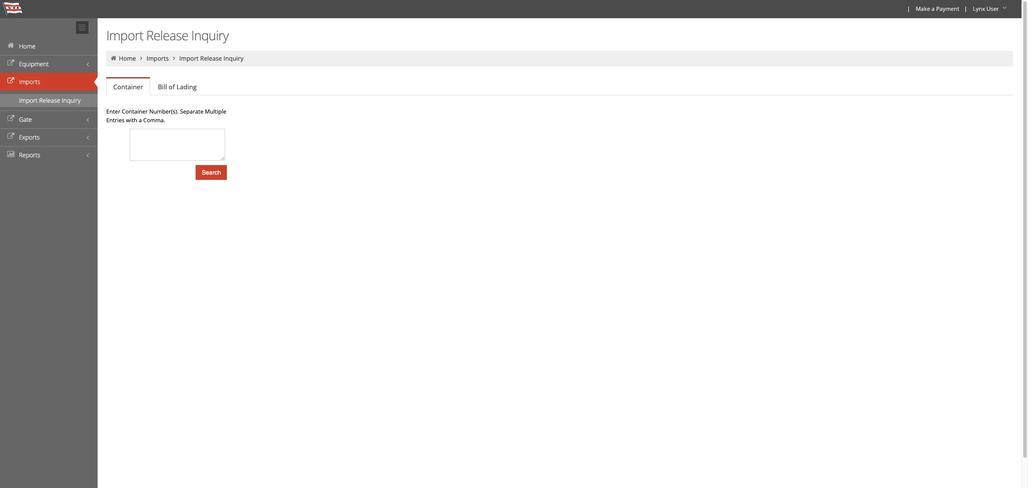 Task type: describe. For each thing, give the bounding box(es) containing it.
exports
[[19, 133, 40, 142]]

gate link
[[0, 111, 98, 129]]

angle down image
[[1001, 5, 1010, 11]]

2 | from the left
[[965, 5, 968, 13]]

gate
[[19, 115, 32, 124]]

import release inquiry for the leftmost "import release inquiry" link
[[19, 96, 81, 105]]

container link
[[106, 79, 150, 96]]

import release inquiry for the rightmost "import release inquiry" link
[[179, 54, 244, 63]]

0 horizontal spatial import
[[19, 96, 38, 105]]

search
[[202, 169, 221, 176]]

number(s).
[[149, 108, 179, 115]]

reports
[[19, 151, 40, 159]]

0 vertical spatial import
[[106, 26, 143, 44]]

1 horizontal spatial import release inquiry link
[[179, 54, 244, 63]]

separate
[[180, 108, 204, 115]]

bar chart image
[[7, 152, 15, 158]]

lading
[[177, 82, 197, 91]]

0 vertical spatial container
[[113, 82, 143, 91]]

1 horizontal spatial home link
[[119, 54, 136, 63]]

external link image
[[7, 60, 15, 66]]

multiple
[[205, 108, 227, 115]]

external link image for gate
[[7, 116, 15, 122]]

external link image for exports
[[7, 134, 15, 140]]

user
[[987, 5, 1000, 13]]

a inside enter container number(s).  separate multiple entries with a comma.
[[139, 116, 142, 124]]

1 horizontal spatial home
[[119, 54, 136, 63]]

2 angle right image from the left
[[170, 55, 178, 61]]

equipment
[[19, 60, 49, 68]]

bill of lading
[[158, 82, 197, 91]]

lynx
[[974, 5, 986, 13]]

lynx user link
[[970, 0, 1013, 18]]

entries
[[106, 116, 125, 124]]

0 vertical spatial inquiry
[[191, 26, 229, 44]]

1 vertical spatial import
[[179, 54, 199, 63]]

0 vertical spatial import release inquiry
[[106, 26, 229, 44]]

bill
[[158, 82, 167, 91]]

make a payment
[[917, 5, 960, 13]]



Task type: locate. For each thing, give the bounding box(es) containing it.
None text field
[[130, 129, 225, 161]]

inquiry inside "import release inquiry" link
[[62, 96, 81, 105]]

1 vertical spatial import release inquiry
[[179, 54, 244, 63]]

0 horizontal spatial home link
[[0, 37, 98, 55]]

imports up bill
[[147, 54, 169, 63]]

with
[[126, 116, 137, 124]]

exports link
[[0, 129, 98, 146]]

2 vertical spatial release
[[39, 96, 60, 105]]

home link up the equipment
[[0, 37, 98, 55]]

2 horizontal spatial import
[[179, 54, 199, 63]]

make
[[917, 5, 931, 13]]

external link image down external link image
[[7, 78, 15, 84]]

import release inquiry link up lading
[[179, 54, 244, 63]]

home image
[[7, 43, 15, 49]]

inquiry for the leftmost "import release inquiry" link
[[62, 96, 81, 105]]

enter container number(s).  separate multiple entries with a comma.
[[106, 108, 227, 124]]

0 horizontal spatial a
[[139, 116, 142, 124]]

lynx user
[[974, 5, 1000, 13]]

1 vertical spatial imports
[[19, 78, 40, 86]]

a right make
[[932, 5, 936, 13]]

external link image inside the exports link
[[7, 134, 15, 140]]

release inside "import release inquiry" link
[[39, 96, 60, 105]]

import release inquiry link
[[179, 54, 244, 63], [0, 94, 98, 107]]

home
[[19, 42, 36, 50], [119, 54, 136, 63]]

a
[[932, 5, 936, 13], [139, 116, 142, 124]]

home right home icon
[[19, 42, 36, 50]]

0 vertical spatial imports link
[[147, 54, 169, 63]]

container
[[113, 82, 143, 91], [122, 108, 148, 115]]

1 vertical spatial release
[[200, 54, 222, 63]]

1 vertical spatial home
[[119, 54, 136, 63]]

import up gate
[[19, 96, 38, 105]]

imports link
[[147, 54, 169, 63], [0, 73, 98, 91]]

angle right image
[[138, 55, 145, 61], [170, 55, 178, 61]]

enter
[[106, 108, 120, 115]]

1 | from the left
[[908, 5, 911, 13]]

external link image left gate
[[7, 116, 15, 122]]

make a payment link
[[913, 0, 963, 18]]

1 vertical spatial container
[[122, 108, 148, 115]]

0 vertical spatial release
[[146, 26, 188, 44]]

1 horizontal spatial angle right image
[[170, 55, 178, 61]]

0 horizontal spatial release
[[39, 96, 60, 105]]

2 vertical spatial external link image
[[7, 134, 15, 140]]

0 vertical spatial home
[[19, 42, 36, 50]]

import up lading
[[179, 54, 199, 63]]

2 vertical spatial import release inquiry
[[19, 96, 81, 105]]

container up enter
[[113, 82, 143, 91]]

2 horizontal spatial release
[[200, 54, 222, 63]]

0 horizontal spatial home
[[19, 42, 36, 50]]

search button
[[196, 165, 227, 180]]

payment
[[937, 5, 960, 13]]

|
[[908, 5, 911, 13], [965, 5, 968, 13]]

2 vertical spatial inquiry
[[62, 96, 81, 105]]

imports link down the equipment
[[0, 73, 98, 91]]

external link image
[[7, 78, 15, 84], [7, 116, 15, 122], [7, 134, 15, 140]]

home link
[[0, 37, 98, 55], [119, 54, 136, 63]]

external link image up the "bar chart" icon
[[7, 134, 15, 140]]

import up home image
[[106, 26, 143, 44]]

import
[[106, 26, 143, 44], [179, 54, 199, 63], [19, 96, 38, 105]]

0 horizontal spatial imports
[[19, 78, 40, 86]]

comma.
[[143, 116, 165, 124]]

container up with
[[122, 108, 148, 115]]

0 horizontal spatial |
[[908, 5, 911, 13]]

release
[[146, 26, 188, 44], [200, 54, 222, 63], [39, 96, 60, 105]]

2 vertical spatial import
[[19, 96, 38, 105]]

imports link up bill
[[147, 54, 169, 63]]

| left make
[[908, 5, 911, 13]]

home image
[[110, 55, 117, 61]]

home right home image
[[119, 54, 136, 63]]

0 vertical spatial imports
[[147, 54, 169, 63]]

container inside enter container number(s).  separate multiple entries with a comma.
[[122, 108, 148, 115]]

bill of lading link
[[151, 78, 204, 96]]

0 horizontal spatial import release inquiry link
[[0, 94, 98, 107]]

1 external link image from the top
[[7, 78, 15, 84]]

1 horizontal spatial release
[[146, 26, 188, 44]]

1 horizontal spatial imports
[[147, 54, 169, 63]]

1 horizontal spatial a
[[932, 5, 936, 13]]

release for the rightmost "import release inquiry" link
[[200, 54, 222, 63]]

| left 'lynx'
[[965, 5, 968, 13]]

inquiry for the rightmost "import release inquiry" link
[[224, 54, 244, 63]]

of
[[169, 82, 175, 91]]

0 vertical spatial external link image
[[7, 78, 15, 84]]

home link right home image
[[119, 54, 136, 63]]

reports link
[[0, 146, 98, 164]]

1 vertical spatial import release inquiry link
[[0, 94, 98, 107]]

import release inquiry link up gate link
[[0, 94, 98, 107]]

0 vertical spatial a
[[932, 5, 936, 13]]

release for the leftmost "import release inquiry" link
[[39, 96, 60, 105]]

inquiry
[[191, 26, 229, 44], [224, 54, 244, 63], [62, 96, 81, 105]]

imports
[[147, 54, 169, 63], [19, 78, 40, 86]]

1 horizontal spatial import
[[106, 26, 143, 44]]

import release inquiry
[[106, 26, 229, 44], [179, 54, 244, 63], [19, 96, 81, 105]]

1 vertical spatial external link image
[[7, 116, 15, 122]]

1 horizontal spatial |
[[965, 5, 968, 13]]

1 vertical spatial a
[[139, 116, 142, 124]]

0 vertical spatial import release inquiry link
[[179, 54, 244, 63]]

a right with
[[139, 116, 142, 124]]

angle right image up of
[[170, 55, 178, 61]]

external link image inside gate link
[[7, 116, 15, 122]]

imports down the equipment
[[19, 78, 40, 86]]

0 horizontal spatial imports link
[[0, 73, 98, 91]]

1 angle right image from the left
[[138, 55, 145, 61]]

external link image inside imports link
[[7, 78, 15, 84]]

equipment link
[[0, 55, 98, 73]]

external link image for imports
[[7, 78, 15, 84]]

3 external link image from the top
[[7, 134, 15, 140]]

2 external link image from the top
[[7, 116, 15, 122]]

1 vertical spatial imports link
[[0, 73, 98, 91]]

1 horizontal spatial imports link
[[147, 54, 169, 63]]

1 vertical spatial inquiry
[[224, 54, 244, 63]]

0 horizontal spatial angle right image
[[138, 55, 145, 61]]

angle right image right home image
[[138, 55, 145, 61]]



Task type: vqa. For each thing, say whether or not it's contained in the screenshot.
external link icon
yes



